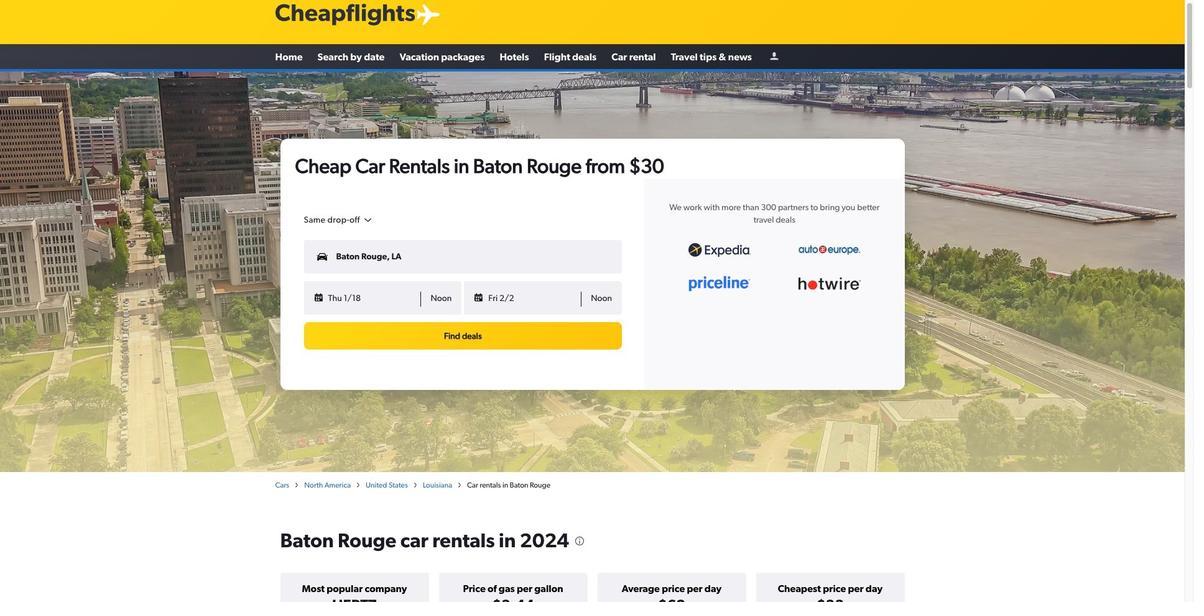 Task type: vqa. For each thing, say whether or not it's contained in the screenshot.
'hotwire' image
yes



Task type: locate. For each thing, give the bounding box(es) containing it.
None text field
[[304, 240, 622, 274], [304, 281, 622, 315], [304, 240, 622, 274], [304, 281, 622, 315]]

priceline image
[[689, 276, 751, 292]]

Car drop-off location Same drop-off field
[[304, 215, 374, 226]]



Task type: describe. For each thing, give the bounding box(es) containing it.
baton rouge image
[[0, 72, 1185, 472]]

autoeurope image
[[799, 245, 861, 255]]

hotwire image
[[799, 277, 861, 290]]

expedia image
[[689, 243, 751, 257]]



